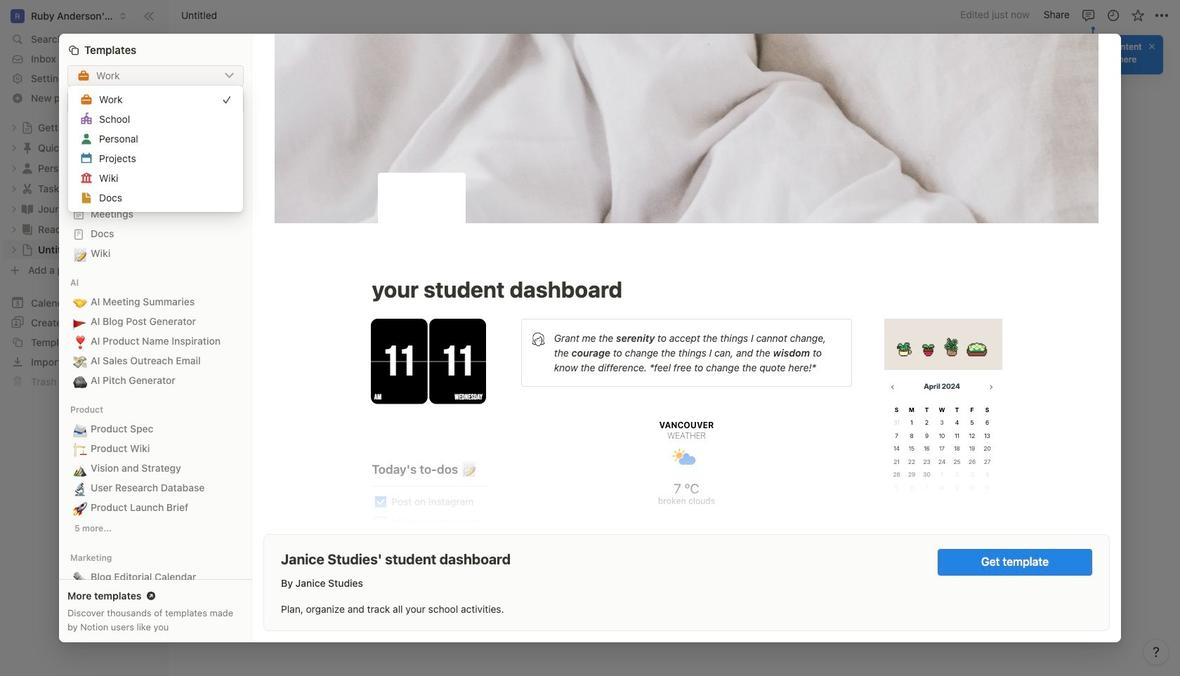 Task type: locate. For each thing, give the bounding box(es) containing it.
close sidebar image
[[143, 10, 155, 21]]

🚀 image
[[73, 499, 87, 517]]

menu
[[426, 464, 805, 609]]

📨 image
[[73, 421, 87, 439]]

⛰️ image
[[73, 460, 87, 478]]

📝 image
[[73, 245, 87, 263]]

🪨 image
[[73, 372, 87, 390]]

comments image
[[1081, 8, 1095, 22]]

💸 image
[[73, 352, 87, 371]]

🚩 image
[[73, 313, 87, 331]]

❣️ image
[[73, 333, 87, 351]]



Task type: describe. For each thing, give the bounding box(es) containing it.
Search templates text field
[[93, 97, 237, 109]]

page icon image
[[378, 173, 465, 260]]

updates image
[[1106, 8, 1120, 22]]

🔬 image
[[73, 480, 87, 498]]

favorite image
[[1131, 8, 1145, 22]]

🗞️ image
[[73, 569, 87, 587]]

🏗 image
[[73, 440, 87, 458]]



Task type: vqa. For each thing, say whether or not it's contained in the screenshot.
📨 image
yes



